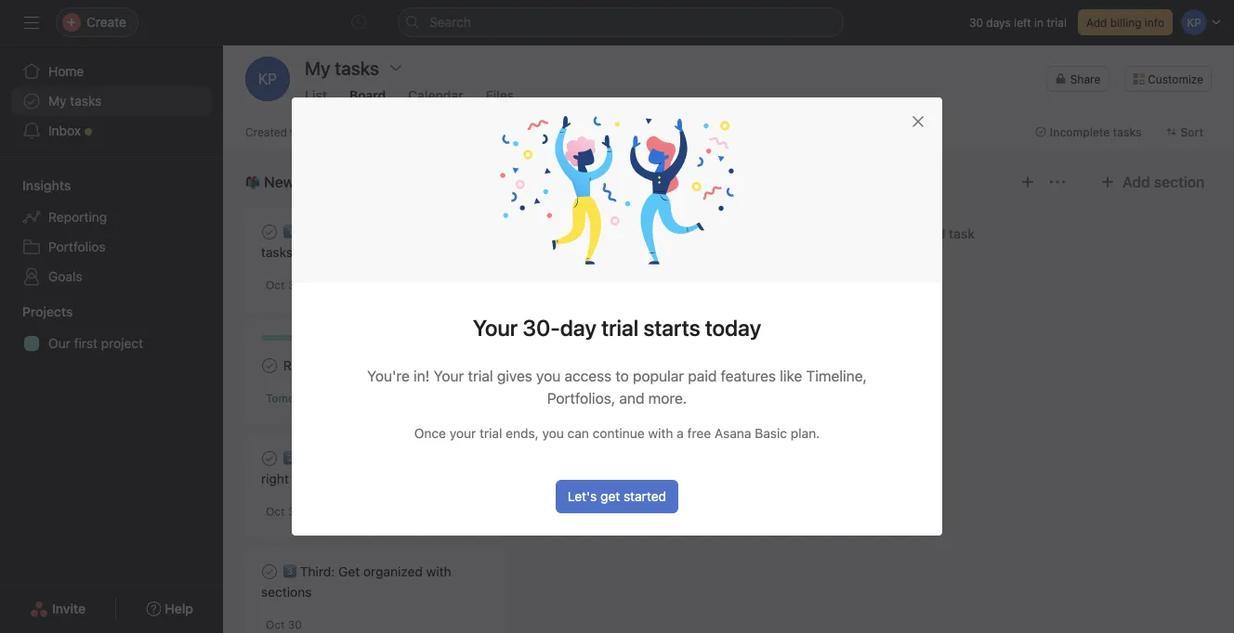 Task type: describe. For each thing, give the bounding box(es) containing it.
trial right your
[[480, 426, 502, 441]]

oct for 3️⃣ third: get organized with sections
[[266, 619, 285, 632]]

add section
[[1123, 173, 1205, 191]]

today button
[[548, 279, 580, 292]]

inbox
[[48, 123, 81, 138]]

oct 30 for 1️⃣ first: get started using my tasks
[[266, 279, 302, 292]]

board link
[[349, 88, 386, 112]]

portfolios
[[48, 239, 106, 255]]

kp button
[[245, 57, 290, 101]]

free
[[687, 426, 711, 441]]

files link
[[486, 88, 514, 112]]

3️⃣
[[283, 565, 296, 580]]

calendar link
[[408, 88, 463, 112]]

0 horizontal spatial add task button
[[528, 320, 788, 353]]

let's get started
[[568, 489, 666, 505]]

completed image for 3️⃣ third: get organized with sections
[[258, 561, 281, 584]]

30 down sections
[[288, 619, 302, 632]]

to
[[615, 368, 629, 385]]

2 oct from the top
[[266, 506, 285, 519]]

day
[[560, 315, 597, 341]]

third:
[[300, 565, 335, 580]]

kp
[[258, 70, 277, 88]]

1 vertical spatial task
[[666, 329, 692, 344]]

completed image for 2️⃣ second: find the layout that's right for you
[[258, 448, 281, 470]]

continue
[[593, 426, 645, 441]]

30-
[[523, 315, 560, 341]]

paid
[[688, 368, 717, 385]]

30 down '1️⃣'
[[288, 279, 302, 292]]

more.
[[648, 390, 687, 408]]

that's
[[444, 451, 479, 467]]

days
[[986, 16, 1011, 29]]

new tasks
[[264, 173, 335, 191]]

hide sidebar image
[[24, 15, 39, 30]]

layout
[[405, 451, 441, 467]]

goals link
[[11, 262, 212, 292]]

basic plan.
[[755, 426, 820, 441]]

you're
[[367, 368, 410, 385]]

inbox link
[[11, 116, 212, 146]]

1 horizontal spatial a
[[677, 426, 684, 441]]

like
[[780, 368, 802, 385]]

our first project
[[48, 336, 143, 351]]

our first project link
[[11, 329, 212, 359]]

get for first:
[[333, 224, 355, 240]]

3️⃣ third: get organized with sections
[[261, 565, 451, 600]]

1 horizontal spatial with
[[648, 426, 673, 441]]

oct for 1️⃣ first: get started using my tasks
[[266, 279, 285, 292]]

project
[[101, 336, 143, 351]]

2️⃣ second: find the layout that's right for you
[[261, 451, 479, 487]]

home link
[[11, 57, 212, 86]]

with inside 3️⃣ third: get organized with sections
[[426, 565, 451, 580]]

completed image for review feedback
[[258, 355, 281, 377]]

created
[[245, 125, 287, 138]]

1️⃣ first: get started using my tasks
[[261, 224, 459, 260]]

organized
[[363, 565, 423, 580]]

schedule
[[566, 245, 622, 260]]

today
[[548, 279, 580, 292]]

get for third:
[[338, 565, 360, 580]]

in!
[[414, 368, 430, 385]]

find
[[353, 451, 378, 467]]

search
[[429, 14, 471, 30]]

review
[[283, 358, 326, 374]]

reporting link
[[11, 203, 212, 232]]

0 vertical spatial add task
[[921, 226, 975, 242]]

tasks inside 1️⃣ first: get started using my tasks
[[261, 245, 293, 260]]

my tasks
[[48, 93, 102, 109]]

you inside 'you're in! your trial gives you access to popular paid features like timeline, portfolios, and more.'
[[536, 368, 561, 385]]

insights
[[22, 178, 71, 193]]

1 vertical spatial add task
[[638, 329, 692, 344]]

my inside global element
[[48, 93, 66, 109]]

insights element
[[0, 169, 223, 296]]

access
[[565, 368, 612, 385]]

let's get started button
[[556, 480, 679, 514]]

gives
[[497, 368, 532, 385]]

list
[[305, 88, 327, 103]]

first
[[74, 336, 98, 351]]

let's
[[568, 489, 597, 505]]

0 vertical spatial your
[[473, 315, 518, 341]]

1 horizontal spatial task
[[949, 226, 975, 242]]

share
[[1070, 72, 1101, 86]]

2️⃣
[[283, 451, 296, 467]]

completed checkbox for review feedback
[[258, 355, 281, 377]]

📬
[[245, 173, 260, 191]]

the
[[382, 451, 401, 467]]

once your trial ends, you can continue with a free asana basic plan.
[[414, 426, 820, 441]]

section
[[1154, 173, 1205, 191]]

Completed checkbox
[[258, 221, 281, 243]]

30 days left in trial
[[969, 16, 1067, 29]]

sections
[[261, 585, 312, 600]]

search list box
[[398, 7, 844, 37]]

✨
[[528, 173, 543, 191]]

and
[[619, 390, 644, 408]]

using
[[405, 224, 437, 240]]

schedule a meeting
[[566, 245, 685, 260]]

your 30-day trial starts today
[[473, 315, 761, 341]]

invite button
[[18, 593, 98, 626]]



Task type: vqa. For each thing, say whether or not it's contained in the screenshot.
"JUNECECI7@GMAIL.COM WILL BE NOTIFIED"
no



Task type: locate. For each thing, give the bounding box(es) containing it.
your
[[473, 315, 518, 341], [434, 368, 464, 385]]

my right using
[[441, 224, 459, 240]]

1 vertical spatial oct
[[266, 506, 285, 519]]

tomorrow
[[266, 392, 318, 405]]

close image
[[911, 114, 926, 129]]

1 vertical spatial completed image
[[258, 448, 281, 470]]

starts today
[[644, 315, 761, 341]]

completed checkbox for schedule a meeting
[[541, 242, 563, 264]]

a left meeting
[[625, 245, 632, 260]]

1 vertical spatial tasks
[[261, 245, 293, 260]]

completed checkbox left review
[[258, 355, 281, 377]]

1 oct from the top
[[266, 279, 285, 292]]

1 horizontal spatial my
[[441, 224, 459, 240]]

trial left gives
[[468, 368, 493, 385]]

completed image
[[541, 242, 563, 264], [258, 355, 281, 377], [258, 561, 281, 584]]

0 horizontal spatial task
[[666, 329, 692, 344]]

0 vertical spatial a
[[625, 245, 632, 260]]

0 horizontal spatial your
[[434, 368, 464, 385]]

2 vertical spatial oct
[[266, 619, 285, 632]]

1 vertical spatial your
[[434, 368, 464, 385]]

0 vertical spatial oct 30 button
[[266, 279, 302, 292]]

2 oct 30 from the top
[[266, 506, 302, 519]]

list link
[[305, 88, 327, 112]]

tomorrow button
[[266, 392, 318, 405]]

in
[[1034, 16, 1044, 29]]

0 horizontal spatial started
[[358, 224, 401, 240]]

0 horizontal spatial with
[[426, 565, 451, 580]]

oct 30 button down '1️⃣'
[[266, 279, 302, 292]]

1 vertical spatial get
[[338, 565, 360, 580]]

ends,
[[506, 426, 539, 441]]

0 vertical spatial you
[[536, 368, 561, 385]]

oct 30 down 'right'
[[266, 506, 302, 519]]

2 vertical spatial you
[[313, 472, 334, 487]]

today
[[290, 125, 320, 138]]

1 horizontal spatial started
[[624, 489, 666, 505]]

info
[[1145, 16, 1164, 29]]

0 horizontal spatial my
[[48, 93, 66, 109]]

completed checkbox left 2️⃣
[[258, 448, 281, 470]]

oct down completed checkbox
[[266, 279, 285, 292]]

oct 30
[[266, 279, 302, 292], [266, 506, 302, 519], [266, 619, 302, 632]]

started
[[358, 224, 401, 240], [624, 489, 666, 505]]

0 vertical spatial completed image
[[541, 242, 563, 264]]

2 oct 30 button from the top
[[266, 506, 302, 519]]

insights button
[[0, 177, 71, 195]]

get right third: on the bottom left of the page
[[338, 565, 360, 580]]

2 completed image from the top
[[258, 448, 281, 470]]

0 vertical spatial get
[[333, 224, 355, 240]]

add billing info button
[[1078, 9, 1173, 35]]

3 oct 30 button from the top
[[266, 619, 302, 632]]

1 horizontal spatial add task button
[[822, 217, 1059, 251]]

0 vertical spatial tasks
[[70, 93, 102, 109]]

1 horizontal spatial add task
[[921, 226, 975, 242]]

completed checkbox for 2️⃣ second: find the layout that's right for you
[[258, 448, 281, 470]]

do today
[[547, 173, 608, 191]]

oct 30 for 3️⃣ third: get organized with sections
[[266, 619, 302, 632]]

billing
[[1110, 16, 1142, 29]]

0 vertical spatial started
[[358, 224, 401, 240]]

invite
[[52, 602, 86, 617]]

add inside button
[[1123, 173, 1150, 191]]

projects element
[[0, 296, 223, 362]]

oct 30 down sections
[[266, 619, 302, 632]]

add billing info
[[1086, 16, 1164, 29]]

1 horizontal spatial your
[[473, 315, 518, 341]]

asana
[[715, 426, 751, 441]]

oct down sections
[[266, 619, 285, 632]]

1 vertical spatial add task button
[[528, 320, 788, 353]]

my
[[48, 93, 66, 109], [441, 224, 459, 240]]

1 vertical spatial with
[[426, 565, 451, 580]]

can
[[567, 426, 589, 441]]

global element
[[0, 46, 223, 157]]

completed image up today
[[541, 242, 563, 264]]

completed image for schedule a meeting
[[541, 242, 563, 264]]

started inside button
[[624, 489, 666, 505]]

oct down 'right'
[[266, 506, 285, 519]]

3 oct from the top
[[266, 619, 285, 632]]

you down second:
[[313, 472, 334, 487]]

0 vertical spatial oct 30
[[266, 279, 302, 292]]

1 horizontal spatial tasks
[[261, 245, 293, 260]]

my up inbox
[[48, 93, 66, 109]]

1 vertical spatial oct 30 button
[[266, 506, 302, 519]]

oct 30 button down 'right'
[[266, 506, 302, 519]]

oct 30 button for 3️⃣ third: get organized with sections
[[266, 619, 302, 632]]

your inside 'you're in! your trial gives you access to popular paid features like timeline, portfolios, and more.'
[[434, 368, 464, 385]]

completed checkbox for 3️⃣ third: get organized with sections
[[258, 561, 281, 584]]

add task image
[[738, 175, 753, 190]]

portfolios,
[[547, 390, 615, 408]]

feedback
[[330, 358, 385, 374]]

my tasks
[[305, 57, 379, 79]]

with down 'more.'
[[648, 426, 673, 441]]

created today
[[245, 125, 320, 138]]

add section button
[[1093, 165, 1212, 199]]

search button
[[398, 7, 844, 37]]

for
[[292, 472, 309, 487]]

review feedback
[[283, 358, 385, 374]]

add inside button
[[1086, 16, 1107, 29]]

0 vertical spatial completed image
[[258, 221, 281, 243]]

1 oct 30 from the top
[[266, 279, 302, 292]]

goals
[[48, 269, 82, 284]]

you left can
[[542, 426, 564, 441]]

share button
[[1047, 66, 1109, 92]]

a
[[625, 245, 632, 260], [677, 426, 684, 441]]

started inside 1️⃣ first: get started using my tasks
[[358, 224, 401, 240]]

your right in! on the bottom left
[[434, 368, 464, 385]]

1 oct 30 button from the top
[[266, 279, 302, 292]]

completed image left the 3️⃣
[[258, 561, 281, 584]]

with
[[648, 426, 673, 441], [426, 565, 451, 580]]

0 vertical spatial add task button
[[822, 217, 1059, 251]]

started left using
[[358, 224, 401, 240]]

1 vertical spatial completed image
[[258, 355, 281, 377]]

add task button
[[822, 217, 1059, 251], [528, 320, 788, 353]]

timeline,
[[806, 368, 867, 385]]

get right first:
[[333, 224, 355, 240]]

30 down for
[[288, 506, 302, 519]]

oct 30 button down sections
[[266, 619, 302, 632]]

your
[[450, 426, 476, 441]]

30 left days
[[969, 16, 983, 29]]

right
[[261, 472, 289, 487]]

once
[[414, 426, 446, 441]]

with right organized
[[426, 565, 451, 580]]

3 oct 30 from the top
[[266, 619, 302, 632]]

2 vertical spatial oct 30 button
[[266, 619, 302, 632]]

0 vertical spatial oct
[[266, 279, 285, 292]]

📬 new tasks
[[245, 173, 335, 191]]

completed image left review
[[258, 355, 281, 377]]

completed checkbox up today
[[541, 242, 563, 264]]

board
[[349, 88, 386, 103]]

completed image left 2️⃣
[[258, 448, 281, 470]]

popular
[[633, 368, 684, 385]]

you inside 2️⃣ second: find the layout that's right for you
[[313, 472, 334, 487]]

30
[[969, 16, 983, 29], [288, 279, 302, 292], [288, 506, 302, 519], [288, 619, 302, 632]]

a left the free
[[677, 426, 684, 441]]

our
[[48, 336, 70, 351]]

0 vertical spatial task
[[949, 226, 975, 242]]

files
[[486, 88, 514, 103]]

0 horizontal spatial add task
[[638, 329, 692, 344]]

oct 30 button for 1️⃣ first: get started using my tasks
[[266, 279, 302, 292]]

my inside 1️⃣ first: get started using my tasks
[[441, 224, 459, 240]]

1️⃣
[[283, 224, 296, 240]]

1 vertical spatial a
[[677, 426, 684, 441]]

add task image
[[1020, 175, 1035, 190]]

completed image for 1️⃣ first: get started using my tasks
[[258, 221, 281, 243]]

features
[[721, 368, 776, 385]]

get inside 1️⃣ first: get started using my tasks
[[333, 224, 355, 240]]

oct 30 down '1️⃣'
[[266, 279, 302, 292]]

2 vertical spatial oct 30
[[266, 619, 302, 632]]

1 vertical spatial you
[[542, 426, 564, 441]]

you right gives
[[536, 368, 561, 385]]

0 horizontal spatial tasks
[[70, 93, 102, 109]]

home
[[48, 64, 84, 79]]

Completed checkbox
[[541, 242, 563, 264], [258, 355, 281, 377], [258, 448, 281, 470], [258, 561, 281, 584]]

started right get
[[624, 489, 666, 505]]

add
[[1086, 16, 1107, 29], [1123, 173, 1150, 191], [921, 226, 945, 242], [638, 329, 663, 344]]

trial right day
[[601, 315, 639, 341]]

completed checkbox left the 3️⃣
[[258, 561, 281, 584]]

first:
[[300, 224, 330, 240]]

0 horizontal spatial a
[[625, 245, 632, 260]]

get inside 3️⃣ third: get organized with sections
[[338, 565, 360, 580]]

your left '30-' on the left
[[473, 315, 518, 341]]

1 vertical spatial oct 30
[[266, 506, 302, 519]]

portfolios link
[[11, 232, 212, 262]]

reporting
[[48, 210, 107, 225]]

projects
[[22, 304, 73, 320]]

calendar
[[408, 88, 463, 103]]

trial right in
[[1047, 16, 1067, 29]]

meeting
[[636, 245, 685, 260]]

tasks down completed checkbox
[[261, 245, 293, 260]]

0 vertical spatial my
[[48, 93, 66, 109]]

trial inside 'you're in! your trial gives you access to popular paid features like timeline, portfolios, and more.'
[[468, 368, 493, 385]]

oct
[[266, 279, 285, 292], [266, 506, 285, 519], [266, 619, 285, 632]]

my tasks link
[[11, 86, 212, 116]]

2 vertical spatial completed image
[[258, 561, 281, 584]]

1 vertical spatial started
[[624, 489, 666, 505]]

tasks down home
[[70, 93, 102, 109]]

tasks inside global element
[[70, 93, 102, 109]]

you
[[536, 368, 561, 385], [542, 426, 564, 441], [313, 472, 334, 487]]

1 vertical spatial my
[[441, 224, 459, 240]]

completed image left '1️⃣'
[[258, 221, 281, 243]]

add task
[[921, 226, 975, 242], [638, 329, 692, 344]]

1 completed image from the top
[[258, 221, 281, 243]]

you're in! your trial gives you access to popular paid features like timeline, portfolios, and more.
[[367, 368, 867, 408]]

second:
[[300, 451, 349, 467]]

completed image
[[258, 221, 281, 243], [258, 448, 281, 470]]

projects button
[[0, 303, 73, 322]]

0 vertical spatial with
[[648, 426, 673, 441]]

tasks
[[70, 93, 102, 109], [261, 245, 293, 260]]



